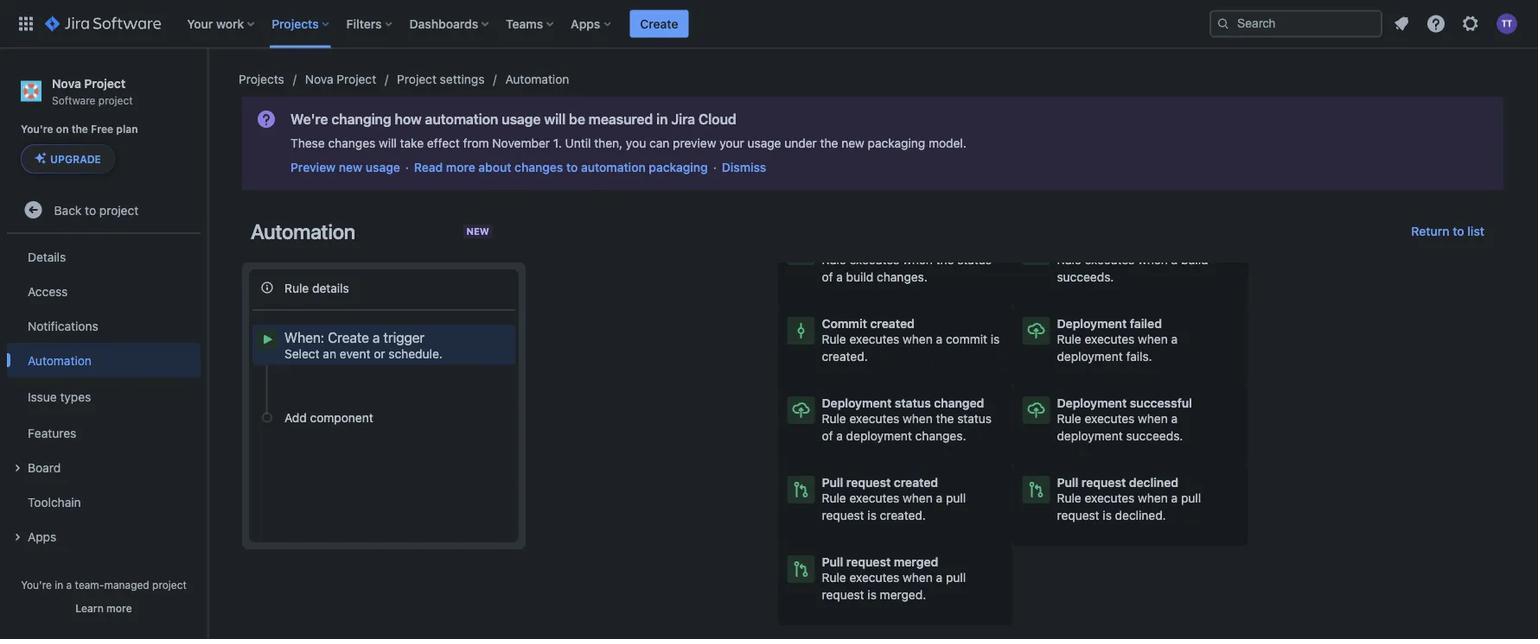 Task type: describe. For each thing, give the bounding box(es) containing it.
create inside button
[[640, 16, 678, 31]]

deployment for deployment status changed rule executes when the status of a deployment changes.
[[822, 396, 892, 411]]

board
[[28, 461, 61, 475]]

your
[[720, 136, 744, 150]]

rule executes when the status of a build changes.
[[822, 253, 992, 284]]

issue
[[28, 390, 57, 404]]

or
[[374, 347, 385, 361]]

be
[[569, 111, 585, 128]]

1 · from the left
[[405, 160, 409, 175]]

settings image
[[1461, 13, 1481, 34]]

a inside rule executes when the status of a build changes.
[[836, 270, 843, 284]]

november
[[492, 136, 550, 150]]

a inside the commit created rule executes when a commit is created.
[[936, 332, 943, 347]]

when inside the commit created rule executes when a commit is created.
[[903, 332, 933, 347]]

preview
[[673, 136, 716, 150]]

a inside deployment successful rule executes when a deployment succeeds.
[[1171, 412, 1178, 426]]

projects for projects "popup button"
[[272, 16, 319, 31]]

appswitcher icon image
[[16, 13, 36, 34]]

0 horizontal spatial usage
[[366, 160, 400, 175]]

teams
[[506, 16, 543, 31]]

notifications
[[28, 319, 98, 333]]

create inside when: create a trigger select an event or schedule.
[[328, 330, 369, 346]]

commit created rule executes when a commit is created.
[[822, 317, 1000, 364]]

of inside 'deployment status changed rule executes when the status of a deployment changes.'
[[822, 429, 833, 444]]

filters
[[346, 16, 382, 31]]

free
[[91, 123, 113, 135]]

when:
[[284, 330, 324, 346]]

in inside we're changing how automation usage will be measured in jira cloud these changes will take effect from november 1. until then, you can preview your usage under the new packaging model.
[[656, 111, 668, 128]]

when inside pull request created rule executes when a pull request is created.
[[903, 492, 933, 506]]

toolchain link
[[7, 485, 201, 520]]

your
[[187, 16, 213, 31]]

pull for pull request merged rule executes when a pull request is merged.
[[822, 556, 843, 570]]

successful
[[1130, 396, 1192, 411]]

0 horizontal spatial will
[[379, 136, 397, 150]]

rule inside pull request created rule executes when a pull request is created.
[[822, 492, 846, 506]]

packaging inside we're changing how automation usage will be measured in jira cloud these changes will take effect from november 1. until then, you can preview your usage under the new packaging model.
[[868, 136, 925, 150]]

pull request created rule executes when a pull request is created.
[[822, 476, 966, 523]]

learn more button
[[76, 602, 132, 616]]

when inside the pull request merged rule executes when a pull request is merged.
[[903, 571, 933, 585]]

0 horizontal spatial new
[[339, 160, 362, 175]]

notifications image
[[1391, 13, 1412, 34]]

apps button
[[566, 10, 618, 38]]

when inside deployment failed rule executes when a deployment fails.
[[1138, 332, 1168, 347]]

your work
[[187, 16, 244, 31]]

teams button
[[501, 10, 560, 38]]

you're in a team-managed project
[[21, 579, 187, 591]]

read
[[414, 160, 443, 175]]

automation for notifications
[[28, 353, 92, 368]]

nova project
[[305, 72, 376, 86]]

fails.
[[1126, 350, 1152, 364]]

when inside deployment successful rule executes when a deployment succeeds.
[[1138, 412, 1168, 426]]

2 horizontal spatial project
[[397, 72, 437, 86]]

1.
[[553, 136, 562, 150]]

1 horizontal spatial will
[[544, 111, 566, 128]]

return to list
[[1412, 224, 1485, 239]]

rule inside 'deployment status changed rule executes when the status of a deployment changes.'
[[822, 412, 846, 426]]

the inside rule executes when the status of a build changes.
[[936, 253, 954, 267]]

project settings
[[397, 72, 485, 86]]

a inside 'deployment status changed rule executes when the status of a deployment changes.'
[[836, 429, 843, 444]]

changing
[[332, 111, 391, 128]]

from
[[463, 136, 489, 150]]

dismiss button
[[722, 159, 766, 176]]

declined
[[1129, 476, 1179, 490]]

apps inside dropdown button
[[571, 16, 600, 31]]

changes inside we're changing how automation usage will be measured in jira cloud these changes will take effect from november 1. until then, you can preview your usage under the new packaging model.
[[328, 136, 375, 150]]

we're changing how automation usage will be measured in jira cloud these changes will take effect from november 1. until then, you can preview your usage under the new packaging model.
[[291, 111, 967, 150]]

cloud
[[699, 111, 737, 128]]

1 horizontal spatial more
[[446, 160, 475, 175]]

projects link
[[239, 69, 284, 90]]

a inside deployment failed rule executes when a deployment fails.
[[1171, 332, 1178, 347]]

issue types
[[28, 390, 91, 404]]

can
[[649, 136, 670, 150]]

primary element
[[10, 0, 1210, 48]]

types
[[60, 390, 91, 404]]

1 vertical spatial automation
[[581, 160, 646, 175]]

created. inside pull request created rule executes when a pull request is created.
[[880, 509, 926, 523]]

changes. inside rule executes when the status of a build changes.
[[877, 270, 928, 284]]

rule inside pull request declined rule executes when a pull request is declined.
[[1057, 492, 1082, 506]]

deployment for deployment successful rule executes when a deployment succeeds.
[[1057, 396, 1127, 411]]

merged
[[894, 556, 939, 570]]

model.
[[929, 136, 967, 150]]

pull for rule executes when a pull request is created.
[[946, 492, 966, 506]]

request up the declined.
[[1082, 476, 1126, 490]]

access link
[[7, 274, 201, 309]]

create button
[[630, 10, 689, 38]]

pull request merged rule executes when a pull request is merged.
[[822, 556, 966, 603]]

automation for project settings
[[505, 72, 569, 86]]

executes inside 'deployment status changed rule executes when the status of a deployment changes.'
[[850, 412, 900, 426]]

rule executes when the status of a build changes. button
[[778, 228, 1013, 308]]

project inside nova project software project
[[98, 94, 133, 106]]

pull for pull request declined rule executes when a pull request is declined.
[[1057, 476, 1079, 490]]

issue types link
[[7, 378, 201, 416]]

build inside rule executes when the status of a build changes.
[[846, 270, 874, 284]]

return to list button
[[1401, 218, 1495, 246]]

nova for nova project
[[305, 72, 333, 86]]

deployment successful rule executes when a deployment succeeds.
[[1057, 396, 1192, 444]]

upgrade
[[50, 153, 101, 165]]

dashboards button
[[404, 10, 496, 38]]

preview
[[291, 160, 336, 175]]

created inside the commit created rule executes when a commit is created.
[[870, 317, 915, 331]]

rule executes when a build succeeds.
[[1057, 253, 1208, 284]]

of inside rule executes when the status of a build changes.
[[822, 270, 833, 284]]

a inside pull request declined rule executes when a pull request is declined.
[[1171, 492, 1178, 506]]

you're for you're on the free plan
[[21, 123, 53, 135]]

deployment for deployment failed rule executes when a deployment fails.
[[1057, 317, 1127, 331]]

managed
[[104, 579, 149, 591]]

1 vertical spatial status
[[895, 396, 931, 411]]

your profile and settings image
[[1497, 13, 1518, 34]]

measured
[[589, 111, 653, 128]]

request left the declined.
[[1057, 509, 1100, 523]]

notifications link
[[7, 309, 201, 343]]

dashboards
[[410, 16, 478, 31]]

is for pull request declined rule executes when a pull request is declined.
[[1103, 509, 1112, 523]]

0 horizontal spatial in
[[55, 579, 63, 591]]

merged.
[[880, 588, 926, 603]]

project for nova project software project
[[84, 76, 126, 90]]

1 horizontal spatial automation
[[251, 220, 355, 244]]

to for return to list
[[1453, 224, 1465, 239]]

succeeds. inside deployment successful rule executes when a deployment succeeds.
[[1126, 429, 1183, 444]]

read more about changes to automation packaging button
[[414, 159, 708, 176]]

team-
[[75, 579, 104, 591]]

deployment failed rule executes when a deployment fails.
[[1057, 317, 1178, 364]]

deployment status changed rule executes when the status of a deployment changes.
[[822, 396, 992, 444]]

request left merged.
[[822, 588, 864, 603]]

declined.
[[1115, 509, 1166, 523]]

deployment for rule executes when a deployment fails.
[[1057, 350, 1123, 364]]

event
[[340, 347, 370, 361]]

pull request declined rule executes when a pull request is declined.
[[1057, 476, 1201, 523]]



Task type: vqa. For each thing, say whether or not it's contained in the screenshot.


Task type: locate. For each thing, give the bounding box(es) containing it.
executes inside deployment failed rule executes when a deployment fails.
[[1085, 332, 1135, 347]]

pull inside pull request created rule executes when a pull request is created.
[[822, 476, 843, 490]]

created. inside the commit created rule executes when a commit is created.
[[822, 350, 868, 364]]

projects
[[272, 16, 319, 31], [239, 72, 284, 86]]

to right back
[[85, 203, 96, 217]]

request left the merged
[[846, 556, 891, 570]]

changes. down changed
[[915, 429, 966, 444]]

deployment up pull request declined rule executes when a pull request is declined.
[[1057, 429, 1123, 444]]

1 vertical spatial more
[[106, 603, 132, 615]]

project up details link
[[99, 203, 139, 217]]

0 vertical spatial created.
[[822, 350, 868, 364]]

rule executes when a build succeeds. button
[[1013, 228, 1248, 308]]

is left the declined.
[[1103, 509, 1112, 523]]

1 vertical spatial in
[[55, 579, 63, 591]]

learn
[[76, 603, 104, 615]]

group containing details
[[7, 235, 201, 560]]

automation down "notifications"
[[28, 353, 92, 368]]

to left the list
[[1453, 224, 1465, 239]]

deployment left fails.
[[1057, 350, 1123, 364]]

is inside the pull request merged rule executes when a pull request is merged.
[[868, 588, 877, 603]]

0 horizontal spatial automation
[[425, 111, 498, 128]]

1 vertical spatial changes
[[515, 160, 563, 175]]

nova up software
[[52, 76, 81, 90]]

0 horizontal spatial ·
[[405, 160, 409, 175]]

is right commit
[[991, 332, 1000, 347]]

2 vertical spatial to
[[1453, 224, 1465, 239]]

2 vertical spatial automation
[[28, 353, 92, 368]]

changes. inside 'deployment status changed rule executes when the status of a deployment changes.'
[[915, 429, 966, 444]]

expand image
[[7, 528, 28, 548]]

create right apps dropdown button
[[640, 16, 678, 31]]

0 vertical spatial changes.
[[877, 270, 928, 284]]

filters button
[[341, 10, 399, 38]]

1 horizontal spatial new
[[842, 136, 865, 150]]

0 vertical spatial project
[[98, 94, 133, 106]]

pull
[[946, 492, 966, 506], [1181, 492, 1201, 506], [946, 571, 966, 585]]

when inside pull request declined rule executes when a pull request is declined.
[[1138, 492, 1168, 506]]

automation link for notifications
[[7, 343, 201, 378]]

0 vertical spatial create
[[640, 16, 678, 31]]

1 horizontal spatial automation link
[[505, 69, 569, 90]]

0 vertical spatial automation
[[505, 72, 569, 86]]

deployment inside deployment failed rule executes when a deployment fails.
[[1057, 350, 1123, 364]]

of
[[822, 270, 833, 284], [822, 429, 833, 444]]

a inside "rule executes when a build succeeds."
[[1171, 253, 1178, 267]]

created.
[[822, 350, 868, 364], [880, 509, 926, 523]]

1 vertical spatial projects
[[239, 72, 284, 86]]

preview new usage · read more about changes to automation packaging · dismiss
[[291, 160, 766, 175]]

created. up the merged
[[880, 509, 926, 523]]

group
[[7, 235, 201, 560]]

failed
[[1130, 317, 1162, 331]]

1 horizontal spatial project
[[337, 72, 376, 86]]

executes inside "rule executes when a build succeeds."
[[1085, 253, 1135, 267]]

you're down expand icon
[[21, 579, 52, 591]]

succeeds. down successful
[[1126, 429, 1183, 444]]

·
[[405, 160, 409, 175], [713, 160, 717, 175]]

0 vertical spatial usage
[[502, 111, 541, 128]]

automation up from
[[425, 111, 498, 128]]

project up plan
[[98, 94, 133, 106]]

1 vertical spatial automation link
[[7, 343, 201, 378]]

0 horizontal spatial more
[[106, 603, 132, 615]]

status down changed
[[957, 412, 992, 426]]

pull inside the pull request merged rule executes when a pull request is merged.
[[822, 556, 843, 570]]

is inside pull request declined rule executes when a pull request is declined.
[[1103, 509, 1112, 523]]

a inside the pull request merged rule executes when a pull request is merged.
[[936, 571, 943, 585]]

executes up pull request created rule executes when a pull request is created.
[[850, 412, 900, 426]]

0 vertical spatial to
[[566, 160, 578, 175]]

1 vertical spatial you're
[[21, 579, 52, 591]]

1 horizontal spatial nova
[[305, 72, 333, 86]]

deployment down fails.
[[1057, 396, 1127, 411]]

changes
[[328, 136, 375, 150], [515, 160, 563, 175]]

toolchain
[[28, 495, 81, 510]]

when
[[903, 253, 933, 267], [1138, 253, 1168, 267], [903, 332, 933, 347], [1138, 332, 1168, 347], [903, 412, 933, 426], [1138, 412, 1168, 426], [903, 492, 933, 506], [1138, 492, 1168, 506], [903, 571, 933, 585]]

0 vertical spatial succeeds.
[[1057, 270, 1114, 284]]

0 vertical spatial will
[[544, 111, 566, 128]]

project inside nova project software project
[[84, 76, 126, 90]]

preview new usage button
[[291, 159, 400, 176]]

usage up dismiss
[[748, 136, 781, 150]]

projects button
[[267, 10, 336, 38]]

0 horizontal spatial project
[[84, 76, 126, 90]]

1 vertical spatial changes.
[[915, 429, 966, 444]]

status up commit
[[957, 253, 992, 267]]

the right on
[[72, 123, 88, 135]]

learn more
[[76, 603, 132, 615]]

1 horizontal spatial usage
[[502, 111, 541, 128]]

1 vertical spatial created.
[[880, 509, 926, 523]]

banner containing your work
[[0, 0, 1538, 48]]

projects inside "popup button"
[[272, 16, 319, 31]]

pull for rule executes when a pull request is merged.
[[946, 571, 966, 585]]

0 vertical spatial build
[[1181, 253, 1208, 267]]

1 vertical spatial create
[[328, 330, 369, 346]]

is up the pull request merged rule executes when a pull request is merged.
[[868, 509, 877, 523]]

automation up rule details
[[251, 220, 355, 244]]

automation link up types
[[7, 343, 201, 378]]

1 horizontal spatial build
[[1181, 253, 1208, 267]]

deployment inside deployment successful rule executes when a deployment succeeds.
[[1057, 429, 1123, 444]]

apps button
[[7, 520, 201, 554]]

1 vertical spatial build
[[846, 270, 874, 284]]

rule inside rule executes when the status of a build changes.
[[822, 253, 846, 267]]

apps inside button
[[28, 530, 56, 544]]

the up commit
[[936, 253, 954, 267]]

0 horizontal spatial automation link
[[7, 343, 201, 378]]

help image
[[1426, 13, 1447, 34]]

deployment for rule executes when a deployment succeeds.
[[1057, 429, 1123, 444]]

deployment
[[1057, 317, 1127, 331], [822, 396, 892, 411], [1057, 396, 1127, 411]]

work
[[216, 16, 244, 31]]

executes up fails.
[[1085, 332, 1135, 347]]

0 horizontal spatial create
[[328, 330, 369, 346]]

0 horizontal spatial nova
[[52, 76, 81, 90]]

0 horizontal spatial build
[[846, 270, 874, 284]]

executes inside the commit created rule executes when a commit is created.
[[850, 332, 900, 347]]

1 horizontal spatial changes
[[515, 160, 563, 175]]

when inside "rule executes when a build succeeds."
[[1138, 253, 1168, 267]]

executes inside rule executes when the status of a build changes.
[[850, 253, 900, 267]]

upgrade button
[[22, 145, 114, 173]]

1 vertical spatial usage
[[748, 136, 781, 150]]

when up the commit created rule executes when a commit is created. in the right of the page
[[903, 253, 933, 267]]

when: create a trigger select an event or schedule.
[[284, 330, 443, 361]]

usage down take
[[366, 160, 400, 175]]

executes inside pull request declined rule executes when a pull request is declined.
[[1085, 492, 1135, 506]]

1 vertical spatial created
[[894, 476, 938, 490]]

when left commit
[[903, 332, 933, 347]]

build inside "rule executes when a build succeeds."
[[1181, 253, 1208, 267]]

0 horizontal spatial to
[[85, 203, 96, 217]]

0 vertical spatial status
[[957, 253, 992, 267]]

nova
[[305, 72, 333, 86], [52, 76, 81, 90]]

1 horizontal spatial packaging
[[868, 136, 925, 150]]

changes. up the commit created rule executes when a commit is created. in the right of the page
[[877, 270, 928, 284]]

take
[[400, 136, 424, 150]]

more down from
[[446, 160, 475, 175]]

1 horizontal spatial created.
[[880, 509, 926, 523]]

created. down commit
[[822, 350, 868, 364]]

effect
[[427, 136, 460, 150]]

0 vertical spatial automation link
[[505, 69, 569, 90]]

project for nova project
[[337, 72, 376, 86]]

pull for pull request created rule executes when a pull request is created.
[[822, 476, 843, 490]]

plan
[[116, 123, 138, 135]]

new
[[842, 136, 865, 150], [339, 160, 362, 175]]

0 vertical spatial of
[[822, 270, 833, 284]]

then,
[[594, 136, 623, 150]]

rule inside "rule executes when a build succeeds."
[[1057, 253, 1082, 267]]

commit
[[822, 317, 867, 331]]

under
[[785, 136, 817, 150]]

0 horizontal spatial apps
[[28, 530, 56, 544]]

executes up failed
[[1085, 253, 1135, 267]]

sidebar navigation image
[[189, 69, 227, 104]]

0 vertical spatial in
[[656, 111, 668, 128]]

1 vertical spatial apps
[[28, 530, 56, 544]]

new
[[466, 226, 489, 237]]

1 horizontal spatial apps
[[571, 16, 600, 31]]

2 · from the left
[[713, 160, 717, 175]]

automation down teams "dropdown button"
[[505, 72, 569, 86]]

expand image
[[7, 458, 28, 479]]

2 vertical spatial status
[[957, 412, 992, 426]]

in left jira
[[656, 111, 668, 128]]

executes down commit
[[850, 332, 900, 347]]

deployment inside 'deployment status changed rule executes when the status of a deployment changes.'
[[846, 429, 912, 444]]

will left be
[[544, 111, 566, 128]]

project right managed
[[152, 579, 187, 591]]

0 vertical spatial packaging
[[868, 136, 925, 150]]

1 horizontal spatial to
[[566, 160, 578, 175]]

1 of from the top
[[822, 270, 833, 284]]

executes up merged.
[[850, 571, 900, 585]]

to down until
[[566, 160, 578, 175]]

request up the pull request merged rule executes when a pull request is merged.
[[822, 509, 864, 523]]

in
[[656, 111, 668, 128], [55, 579, 63, 591]]

you're on the free plan
[[21, 123, 138, 135]]

is inside the commit created rule executes when a commit is created.
[[991, 332, 1000, 347]]

details
[[312, 281, 349, 295]]

nova project link
[[305, 69, 376, 90]]

when down failed
[[1138, 332, 1168, 347]]

1 vertical spatial new
[[339, 160, 362, 175]]

0 horizontal spatial created.
[[822, 350, 868, 364]]

trigger
[[383, 330, 425, 346]]

new right under
[[842, 136, 865, 150]]

· left read at the top left of page
[[405, 160, 409, 175]]

access
[[28, 284, 68, 299]]

2 horizontal spatial to
[[1453, 224, 1465, 239]]

pull
[[822, 476, 843, 490], [1057, 476, 1079, 490], [822, 556, 843, 570]]

create up event
[[328, 330, 369, 346]]

your work button
[[182, 10, 261, 38]]

when inside 'deployment status changed rule executes when the status of a deployment changes.'
[[903, 412, 933, 426]]

is for pull request merged rule executes when a pull request is merged.
[[868, 588, 877, 603]]

dismiss
[[722, 160, 766, 175]]

1 vertical spatial of
[[822, 429, 833, 444]]

a inside when: create a trigger select an event or schedule.
[[373, 330, 380, 346]]

a inside pull request created rule executes when a pull request is created.
[[936, 492, 943, 506]]

when inside rule executes when the status of a build changes.
[[903, 253, 933, 267]]

project up "changing"
[[337, 72, 376, 86]]

request
[[846, 476, 891, 490], [1082, 476, 1126, 490], [822, 509, 864, 523], [1057, 509, 1100, 523], [846, 556, 891, 570], [822, 588, 864, 603]]

deployment up pull request created rule executes when a pull request is created.
[[846, 429, 912, 444]]

0 vertical spatial created
[[870, 317, 915, 331]]

executes inside deployment successful rule executes when a deployment succeeds.
[[1085, 412, 1135, 426]]

1 horizontal spatial ·
[[713, 160, 717, 175]]

changed
[[934, 396, 984, 411]]

deployment inside deployment successful rule executes when a deployment succeeds.
[[1057, 396, 1127, 411]]

will left take
[[379, 136, 397, 150]]

0 horizontal spatial automation
[[28, 353, 92, 368]]

pull inside the pull request merged rule executes when a pull request is merged.
[[946, 571, 966, 585]]

1 vertical spatial packaging
[[649, 160, 708, 175]]

automation link
[[505, 69, 569, 90], [7, 343, 201, 378]]

executes down successful
[[1085, 412, 1135, 426]]

pull for rule executes when a pull request is declined.
[[1181, 492, 1201, 506]]

details link
[[7, 240, 201, 274]]

will
[[544, 111, 566, 128], [379, 136, 397, 150]]

1 horizontal spatial in
[[656, 111, 668, 128]]

more inside button
[[106, 603, 132, 615]]

list
[[1468, 224, 1485, 239]]

1 horizontal spatial automation
[[581, 160, 646, 175]]

created down 'deployment status changed rule executes when the status of a deployment changes.'
[[894, 476, 938, 490]]

1 vertical spatial to
[[85, 203, 96, 217]]

1 horizontal spatial create
[[640, 16, 678, 31]]

projects right work
[[272, 16, 319, 31]]

settings
[[440, 72, 485, 86]]

the inside we're changing how automation usage will be measured in jira cloud these changes will take effect from november 1. until then, you can preview your usage under the new packaging model.
[[820, 136, 838, 150]]

when down successful
[[1138, 412, 1168, 426]]

the right under
[[820, 136, 838, 150]]

build
[[1181, 253, 1208, 267], [846, 270, 874, 284]]

apps
[[571, 16, 600, 31], [28, 530, 56, 544]]

1 vertical spatial project
[[99, 203, 139, 217]]

back
[[54, 203, 82, 217]]

executes inside the pull request merged rule executes when a pull request is merged.
[[850, 571, 900, 585]]

more down managed
[[106, 603, 132, 615]]

automation link for project settings
[[505, 69, 569, 90]]

executes inside pull request created rule executes when a pull request is created.
[[850, 492, 900, 506]]

when up failed
[[1138, 253, 1168, 267]]

project
[[98, 94, 133, 106], [99, 203, 139, 217], [152, 579, 187, 591]]

1 vertical spatial succeeds.
[[1126, 429, 1183, 444]]

executes up commit
[[850, 253, 900, 267]]

is left merged.
[[868, 588, 877, 603]]

packaging left model. in the top of the page
[[868, 136, 925, 150]]

projects right 'sidebar navigation' icon
[[239, 72, 284, 86]]

1 you're from the top
[[21, 123, 53, 135]]

is inside pull request created rule executes when a pull request is created.
[[868, 509, 877, 523]]

automation inside we're changing how automation usage will be measured in jira cloud these changes will take effect from november 1. until then, you can preview your usage under the new packaging model.
[[425, 111, 498, 128]]

request down 'deployment status changed rule executes when the status of a deployment changes.'
[[846, 476, 891, 490]]

you're left on
[[21, 123, 53, 135]]

features
[[28, 426, 76, 440]]

succeeds. up deployment failed rule executes when a deployment fails.
[[1057, 270, 1114, 284]]

status left changed
[[895, 396, 931, 411]]

created
[[870, 317, 915, 331], [894, 476, 938, 490]]

0 horizontal spatial succeeds.
[[1057, 270, 1114, 284]]

executes up the declined.
[[1085, 492, 1135, 506]]

succeeds. inside "rule executes when a build succeeds."
[[1057, 270, 1114, 284]]

0 vertical spatial new
[[842, 136, 865, 150]]

2 horizontal spatial usage
[[748, 136, 781, 150]]

new inside we're changing how automation usage will be measured in jira cloud these changes will take effect from november 1. until then, you can preview your usage under the new packaging model.
[[842, 136, 865, 150]]

changes down november
[[515, 160, 563, 175]]

projects for projects link
[[239, 72, 284, 86]]

is for pull request created rule executes when a pull request is created.
[[868, 509, 877, 523]]

· left dismiss
[[713, 160, 717, 175]]

search image
[[1217, 17, 1230, 31]]

rule
[[822, 253, 846, 267], [1057, 253, 1082, 267], [284, 281, 309, 295], [822, 332, 846, 347], [1057, 332, 1082, 347], [822, 412, 846, 426], [1057, 412, 1082, 426], [822, 492, 846, 506], [1057, 492, 1082, 506], [822, 571, 846, 585]]

when down the commit created rule executes when a commit is created. in the right of the page
[[903, 412, 933, 426]]

apps down toolchain
[[28, 530, 56, 544]]

rule inside deployment successful rule executes when a deployment succeeds.
[[1057, 412, 1082, 426]]

2 of from the top
[[822, 429, 833, 444]]

pull inside pull request declined rule executes when a pull request is declined.
[[1181, 492, 1201, 506]]

when down the merged
[[903, 571, 933, 585]]

when up the merged
[[903, 492, 933, 506]]

automation down "then,"
[[581, 160, 646, 175]]

2 vertical spatial project
[[152, 579, 187, 591]]

0 vertical spatial changes
[[328, 136, 375, 150]]

0 vertical spatial you're
[[21, 123, 53, 135]]

1 vertical spatial automation
[[251, 220, 355, 244]]

1 horizontal spatial succeeds.
[[1126, 429, 1183, 444]]

nova for nova project software project
[[52, 76, 81, 90]]

rule inside the pull request merged rule executes when a pull request is merged.
[[822, 571, 846, 585]]

banner
[[0, 0, 1538, 48]]

2 horizontal spatial automation
[[505, 72, 569, 86]]

created inside pull request created rule executes when a pull request is created.
[[894, 476, 938, 490]]

nova up the we're
[[305, 72, 333, 86]]

0 horizontal spatial changes
[[328, 136, 375, 150]]

2 vertical spatial usage
[[366, 160, 400, 175]]

schedule.
[[389, 347, 443, 361]]

a
[[1171, 253, 1178, 267], [836, 270, 843, 284], [373, 330, 380, 346], [936, 332, 943, 347], [1171, 332, 1178, 347], [1171, 412, 1178, 426], [836, 429, 843, 444], [936, 492, 943, 506], [1171, 492, 1178, 506], [936, 571, 943, 585], [66, 579, 72, 591]]

0 horizontal spatial packaging
[[649, 160, 708, 175]]

deployment inside deployment failed rule executes when a deployment fails.
[[1057, 317, 1127, 331]]

project up software
[[84, 76, 126, 90]]

pull inside pull request declined rule executes when a pull request is declined.
[[1057, 476, 1079, 490]]

rule inside deployment failed rule executes when a deployment fails.
[[1057, 332, 1082, 347]]

automation link down teams "dropdown button"
[[505, 69, 569, 90]]

these
[[291, 136, 325, 150]]

status
[[957, 253, 992, 267], [895, 396, 931, 411], [957, 412, 992, 426]]

deployment
[[1057, 350, 1123, 364], [846, 429, 912, 444], [1057, 429, 1123, 444]]

0 vertical spatial projects
[[272, 16, 319, 31]]

board button
[[7, 451, 201, 485]]

jira software image
[[45, 13, 161, 34], [45, 13, 161, 34]]

executes up the merged
[[850, 492, 900, 506]]

commit
[[946, 332, 988, 347]]

2 you're from the top
[[21, 579, 52, 591]]

changes.
[[877, 270, 928, 284], [915, 429, 966, 444]]

Search field
[[1210, 10, 1383, 38]]

rule inside the commit created rule executes when a commit is created.
[[822, 332, 846, 347]]

succeeds.
[[1057, 270, 1114, 284], [1126, 429, 1183, 444]]

status inside rule executes when the status of a build changes.
[[957, 253, 992, 267]]

usage up november
[[502, 111, 541, 128]]

1 vertical spatial will
[[379, 136, 397, 150]]

back to project link
[[7, 193, 201, 228]]

when down declined
[[1138, 492, 1168, 506]]

deployment left failed
[[1057, 317, 1127, 331]]

deployment down commit
[[822, 396, 892, 411]]

the down changed
[[936, 412, 954, 426]]

nova project software project
[[52, 76, 133, 106]]

the inside 'deployment status changed rule executes when the status of a deployment changes.'
[[936, 412, 954, 426]]

0 vertical spatial automation
[[425, 111, 498, 128]]

new right preview
[[339, 160, 362, 175]]

project up "how"
[[397, 72, 437, 86]]

nova inside nova project software project
[[52, 76, 81, 90]]

details
[[28, 250, 66, 264]]

rule details
[[284, 281, 349, 295]]

an
[[323, 347, 336, 361]]

you
[[626, 136, 646, 150]]

you're for you're in a team-managed project
[[21, 579, 52, 591]]

0 vertical spatial more
[[446, 160, 475, 175]]

create
[[640, 16, 678, 31], [328, 330, 369, 346]]

changes up the preview new usage button
[[328, 136, 375, 150]]

pull inside pull request created rule executes when a pull request is created.
[[946, 492, 966, 506]]

deployment inside 'deployment status changed rule executes when the status of a deployment changes.'
[[822, 396, 892, 411]]

in left team- at the bottom of page
[[55, 579, 63, 591]]

to for back to project
[[85, 203, 96, 217]]

apps right teams "dropdown button"
[[571, 16, 600, 31]]

packaging down preview
[[649, 160, 708, 175]]

back to project
[[54, 203, 139, 217]]

return
[[1412, 224, 1450, 239]]

to inside button
[[1453, 224, 1465, 239]]

to
[[566, 160, 578, 175], [85, 203, 96, 217], [1453, 224, 1465, 239]]

0 vertical spatial apps
[[571, 16, 600, 31]]

created right commit
[[870, 317, 915, 331]]



